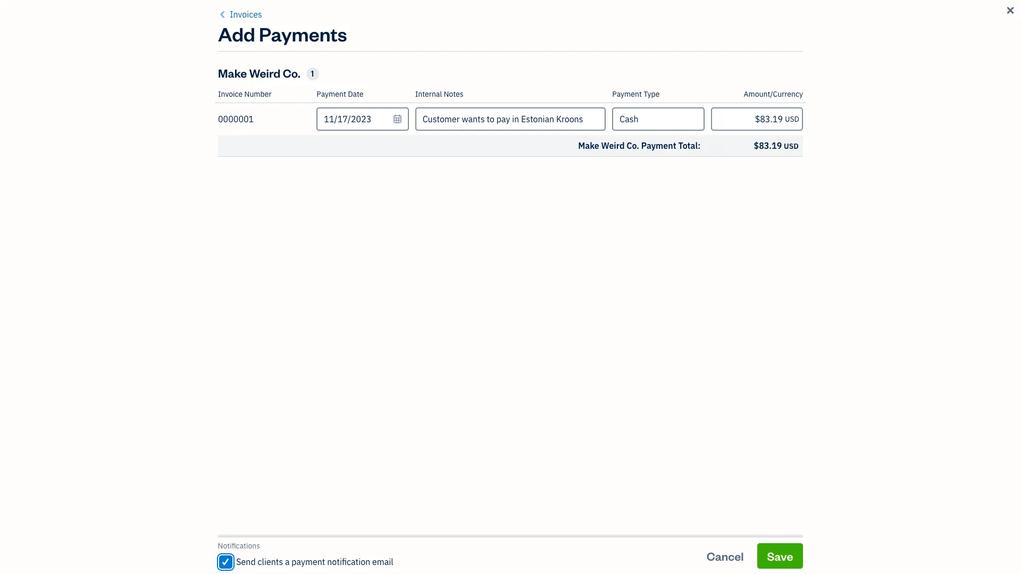Task type: describe. For each thing, give the bounding box(es) containing it.
total:
[[679, 140, 701, 151]]

notifications
[[218, 542, 261, 551]]

save button
[[758, 544, 804, 569]]

2 horizontal spatial co.
[[627, 140, 640, 151]]

2 hours work link
[[417, 526, 644, 557]]

payment down payment type text field at the top right of the page
[[642, 140, 677, 151]]

2 vertical spatial weird
[[339, 531, 361, 542]]

the
[[486, 110, 509, 130]]

11/27/2023
[[648, 531, 696, 542]]

0 vertical spatial usd
[[786, 114, 800, 124]]

check image
[[221, 557, 231, 568]]

0 vertical spatial weird
[[249, 65, 281, 80]]

send clients a payment notification email
[[237, 557, 394, 568]]

make up invoice number
[[218, 65, 247, 80]]

0 vertical spatial co.
[[283, 65, 301, 80]]

11/27/2023 link
[[644, 526, 749, 557]]

Payment Type text field
[[614, 109, 704, 130]]

send payment reminders image
[[734, 139, 772, 176]]

new invoice link
[[771, 40, 854, 65]]

Amount (USD) text field
[[711, 108, 804, 131]]

2 horizontal spatial weird
[[602, 140, 625, 151]]

invoice like a pro image
[[367, 139, 405, 176]]

ever
[[663, 110, 695, 130]]

hours
[[437, 531, 458, 542]]

chevronleft image
[[218, 8, 228, 21]]

payment for payment date
[[317, 89, 346, 99]]

invoice number
[[218, 89, 272, 99]]

internal
[[415, 89, 442, 99]]

$83.19
[[754, 140, 783, 151]]

add payments
[[218, 21, 347, 46]]

make down notes
[[444, 110, 483, 130]]

Type your notes here text field
[[415, 108, 606, 131]]

2 vertical spatial co.
[[363, 531, 375, 542]]

new
[[781, 45, 804, 60]]

invoices button
[[218, 8, 262, 21]]

payments
[[259, 21, 347, 46]]



Task type: vqa. For each thing, say whether or not it's contained in the screenshot.
the Weird to the middle
yes



Task type: locate. For each thing, give the bounding box(es) containing it.
0 horizontal spatial invoice
[[218, 89, 243, 99]]

co. left 1
[[283, 65, 301, 80]]

invoices
[[230, 9, 262, 20], [285, 40, 358, 65]]

clients
[[258, 557, 283, 568]]

accept credit cards image
[[551, 139, 588, 176]]

type
[[644, 89, 660, 99]]

usd right $83.19
[[785, 142, 799, 151]]

most
[[512, 110, 547, 130]]

0000001
[[218, 114, 254, 125]]

$83.19 usd
[[754, 140, 799, 151]]

1 horizontal spatial weird
[[339, 531, 361, 542]]

payment type
[[613, 89, 660, 99]]

usd
[[786, 114, 800, 124], [785, 142, 799, 151]]

save
[[768, 549, 794, 564]]

0 vertical spatial make weird co.
[[218, 65, 301, 80]]

weird
[[249, 65, 281, 80], [602, 140, 625, 151], [339, 531, 361, 542]]

new invoice
[[781, 45, 844, 60]]

number
[[245, 89, 272, 99]]

weird up number
[[249, 65, 281, 80]]

payment for payment type
[[613, 89, 642, 99]]

0 vertical spatial invoice
[[806, 45, 844, 60]]

1 vertical spatial usd
[[785, 142, 799, 151]]

1 horizontal spatial invoice
[[609, 110, 660, 130]]

main element
[[0, 0, 117, 575]]

make weird co. payment total:
[[579, 140, 701, 151]]

2 hours work
[[429, 531, 479, 542]]

weird down payable in the right top of the page
[[602, 140, 625, 151]]

2
[[429, 531, 435, 542]]

0 horizontal spatial invoices
[[230, 9, 262, 20]]

make weird co. up "notification"
[[316, 531, 375, 542]]

co. down payment type text field at the top right of the page
[[627, 140, 640, 151]]

1 horizontal spatial make weird co.
[[316, 531, 375, 542]]

close image
[[1006, 4, 1017, 17]]

a
[[285, 557, 290, 568]]

0 horizontal spatial co.
[[283, 65, 301, 80]]

invoices up add
[[230, 9, 262, 20]]

1 vertical spatial invoices
[[285, 40, 358, 65]]

usd up the $83.19 usd
[[786, 114, 800, 124]]

make up send clients a payment notification email
[[316, 531, 337, 542]]

internal notes
[[415, 89, 464, 99]]

payment left type on the top of page
[[613, 89, 642, 99]]

0 horizontal spatial make weird co.
[[218, 65, 301, 80]]

make down payable in the right top of the page
[[579, 140, 600, 151]]

add
[[218, 21, 255, 46]]

1 vertical spatial invoice
[[218, 89, 243, 99]]

make weird co. up number
[[218, 65, 301, 80]]

payment date
[[317, 89, 364, 99]]

2 horizontal spatial invoice
[[806, 45, 844, 60]]

invoices up 1
[[285, 40, 358, 65]]

invoice
[[806, 45, 844, 60], [218, 89, 243, 99], [609, 110, 660, 130]]

invoices inside the invoices button
[[230, 9, 262, 20]]

1
[[311, 69, 314, 79]]

invoice up the "0000001"
[[218, 89, 243, 99]]

0 vertical spatial invoices
[[230, 9, 262, 20]]

payable
[[550, 110, 606, 130]]

work
[[460, 531, 479, 542]]

1 horizontal spatial co.
[[363, 531, 375, 542]]

usd inside the $83.19 usd
[[785, 142, 799, 151]]

cancel
[[707, 549, 745, 564]]

make the most payable invoice ever
[[444, 110, 695, 130]]

2 vertical spatial invoice
[[609, 110, 660, 130]]

invoice down payment type
[[609, 110, 660, 130]]

email
[[373, 557, 394, 568]]

co. up the email
[[363, 531, 375, 542]]

make weird co. inside make weird co. link
[[316, 531, 375, 542]]

1 vertical spatial make weird co.
[[316, 531, 375, 542]]

make weird co. link
[[312, 526, 417, 557]]

0 horizontal spatial weird
[[249, 65, 281, 80]]

cancel button
[[698, 544, 754, 569]]

notification
[[328, 557, 371, 568]]

notes
[[444, 89, 464, 99]]

make
[[218, 65, 247, 80], [444, 110, 483, 130], [579, 140, 600, 151], [316, 531, 337, 542]]

1 horizontal spatial invoices
[[285, 40, 358, 65]]

send
[[237, 557, 256, 568]]

payment left date on the left top of page
[[317, 89, 346, 99]]

co.
[[283, 65, 301, 80], [627, 140, 640, 151], [363, 531, 375, 542]]

date
[[348, 89, 364, 99]]

1 vertical spatial weird
[[602, 140, 625, 151]]

payment
[[292, 557, 326, 568]]

invoice right the new
[[806, 45, 844, 60]]

1 vertical spatial co.
[[627, 140, 640, 151]]

make weird co.
[[218, 65, 301, 80], [316, 531, 375, 542]]

payment
[[317, 89, 346, 99], [613, 89, 642, 99], [642, 140, 677, 151]]

Date in MM/DD/YYYY format text field
[[317, 108, 409, 131]]

weird up "notification"
[[339, 531, 361, 542]]

amount/currency
[[744, 89, 804, 99]]



